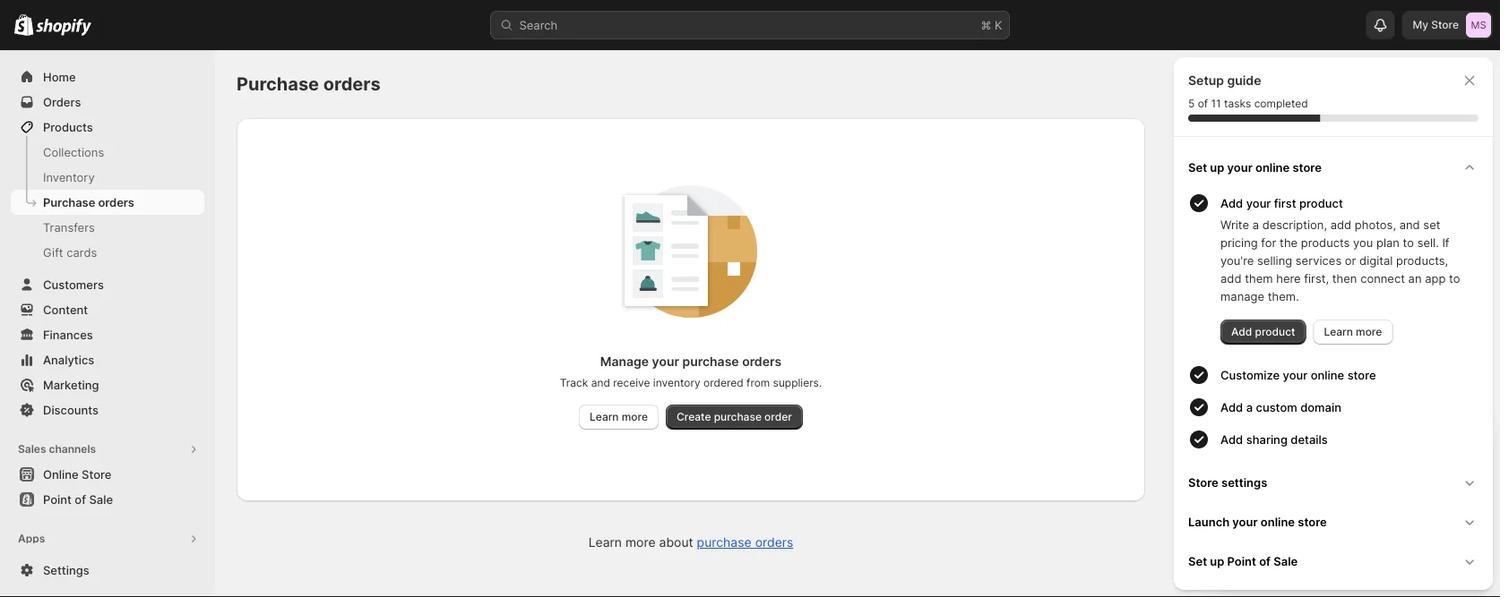 Task type: describe. For each thing, give the bounding box(es) containing it.
5 of 11 tasks completed
[[1189, 97, 1308, 110]]

then
[[1333, 272, 1357, 285]]

more for bottommost learn more link
[[622, 411, 648, 424]]

months.
[[1414, 514, 1458, 527]]

purchase inside manage your purchase orders track and receive inventory ordered from suppliers.
[[683, 355, 739, 370]]

add apps button
[[11, 552, 204, 577]]

5
[[1189, 97, 1195, 110]]

suppliers.
[[773, 377, 822, 390]]

add your first product element
[[1185, 216, 1486, 345]]

sell.
[[1418, 236, 1439, 250]]

customize your online store button
[[1221, 359, 1486, 392]]

first inside the select a plan to extend your shopify trial for just $1/month for your first 3 months.
[[1378, 514, 1400, 527]]

add apps
[[43, 558, 96, 571]]

your for your trial ends on
[[1235, 467, 1260, 481]]

you
[[1353, 236, 1373, 250]]

of for 11
[[1198, 97, 1208, 110]]

your for your trial just started
[[1235, 434, 1273, 456]]

inventory
[[653, 377, 701, 390]]

a for select
[[1273, 496, 1280, 510]]

of for sale
[[75, 493, 86, 507]]

customize your online store
[[1221, 368, 1376, 382]]

customers link
[[11, 272, 204, 298]]

collections link
[[11, 140, 204, 165]]

here
[[1277, 272, 1301, 285]]

orders link
[[11, 90, 204, 115]]

set up point of sale button
[[1181, 542, 1486, 582]]

photos,
[[1355, 218, 1397, 232]]

add a custom domain
[[1221, 401, 1342, 415]]

custom
[[1256, 401, 1298, 415]]

orders
[[43, 95, 81, 109]]

manage your purchase orders track and receive inventory ordered from suppliers.
[[560, 355, 822, 390]]

apps
[[69, 558, 96, 571]]

sales channels
[[18, 443, 96, 456]]

0 vertical spatial add
[[1331, 218, 1352, 232]]

1 vertical spatial learn
[[590, 411, 619, 424]]

on
[[1318, 467, 1331, 481]]

setup
[[1189, 73, 1224, 88]]

create purchase order
[[677, 411, 792, 424]]

write a description, add photos, and set pricing for the products you plan to sell. if you're selling services or digital products, add them here first, then connect an app to manage them.
[[1221, 218, 1461, 303]]

2 vertical spatial learn
[[589, 536, 622, 551]]

description,
[[1263, 218, 1328, 232]]

point inside setup guide dialog
[[1228, 555, 1257, 569]]

about
[[659, 536, 693, 551]]

content
[[43, 303, 88, 317]]

products
[[1301, 236, 1350, 250]]

your down extend
[[1351, 514, 1375, 527]]

add product link
[[1221, 320, 1306, 345]]

gift cards link
[[11, 240, 204, 265]]

extend
[[1324, 496, 1362, 510]]

purchase orders link
[[697, 536, 794, 551]]

plan inside "write a description, add photos, and set pricing for the products you plan to sell. if you're selling services or digital products, add them here first, then connect an app to manage them."
[[1377, 236, 1400, 250]]

products,
[[1397, 254, 1449, 268]]

1 vertical spatial add
[[1221, 272, 1242, 285]]

marketing
[[43, 378, 99, 392]]

digital
[[1360, 254, 1393, 268]]

product inside button
[[1300, 196, 1343, 210]]

you're
[[1221, 254, 1254, 268]]

add sharing details button
[[1221, 424, 1486, 456]]

gift
[[43, 246, 63, 259]]

transfers
[[43, 221, 95, 234]]

2 horizontal spatial to
[[1449, 272, 1461, 285]]

online for customize your online store
[[1311, 368, 1345, 382]]

settings
[[1222, 476, 1268, 490]]

channels
[[49, 443, 96, 456]]

add for add a custom domain
[[1221, 401, 1243, 415]]

shopify image
[[36, 18, 92, 36]]

a for write
[[1253, 218, 1259, 232]]

store for online store
[[82, 468, 112, 482]]

add your first product button
[[1221, 187, 1486, 216]]

just inside the select a plan to extend your shopify trial for just $1/month for your first 3 months.
[[1254, 514, 1274, 527]]

orders inside manage your purchase orders track and receive inventory ordered from suppliers.
[[742, 355, 782, 370]]

learn more about purchase orders
[[589, 536, 794, 551]]

completed
[[1255, 97, 1308, 110]]

from
[[747, 377, 770, 390]]

my store image
[[1466, 13, 1492, 38]]

transfers link
[[11, 215, 204, 240]]

k
[[995, 18, 1003, 32]]

to inside the select a plan to extend your shopify trial for just $1/month for your first 3 months.
[[1309, 496, 1320, 510]]

cards
[[67, 246, 97, 259]]

inventory
[[43, 170, 95, 184]]

set up your online store button
[[1181, 148, 1486, 187]]

your trial just started button
[[1217, 419, 1486, 456]]

create
[[677, 411, 711, 424]]

0 vertical spatial purchase
[[237, 73, 319, 95]]

domain
[[1301, 401, 1342, 415]]

finances link
[[11, 323, 204, 348]]

discounts
[[43, 403, 99, 417]]

learn inside add your first product element
[[1324, 326, 1353, 339]]

up for point
[[1210, 555, 1225, 569]]

trial for ends
[[1263, 467, 1284, 481]]

set for set up point of sale
[[1189, 555, 1207, 569]]

guide
[[1227, 73, 1262, 88]]

online store
[[43, 468, 112, 482]]

your up add your first product
[[1228, 160, 1253, 174]]

them
[[1245, 272, 1273, 285]]

and for description,
[[1400, 218, 1420, 232]]

store inside setup guide dialog
[[1189, 476, 1219, 490]]

shopify
[[1393, 496, 1434, 510]]

select
[[1235, 496, 1270, 510]]

1 vertical spatial purchase
[[43, 195, 95, 209]]

add a custom domain button
[[1221, 392, 1486, 424]]

products
[[43, 120, 93, 134]]

inventory link
[[11, 165, 204, 190]]

and for purchase
[[591, 377, 610, 390]]

gift cards
[[43, 246, 97, 259]]

up for your
[[1210, 160, 1225, 174]]

app
[[1425, 272, 1446, 285]]

store for customize your online store
[[1348, 368, 1376, 382]]

settings link
[[11, 558, 204, 584]]



Task type: vqa. For each thing, say whether or not it's contained in the screenshot.
trial
yes



Task type: locate. For each thing, give the bounding box(es) containing it.
products link
[[11, 115, 204, 140]]

0 vertical spatial set
[[1189, 160, 1207, 174]]

pricing
[[1221, 236, 1258, 250]]

0 vertical spatial purchase
[[683, 355, 739, 370]]

1 horizontal spatial first
[[1378, 514, 1400, 527]]

and inside manage your purchase orders track and receive inventory ordered from suppliers.
[[591, 377, 610, 390]]

add
[[1331, 218, 1352, 232], [1221, 272, 1242, 285]]

1 vertical spatial of
[[75, 493, 86, 507]]

1 vertical spatial a
[[1247, 401, 1253, 415]]

learn more link
[[1314, 320, 1393, 345], [579, 405, 659, 430]]

product down them.
[[1255, 326, 1296, 339]]

1 vertical spatial plan
[[1283, 496, 1306, 510]]

add down manage
[[1232, 326, 1252, 339]]

of down 'launch your online store'
[[1260, 555, 1271, 569]]

add your first product
[[1221, 196, 1343, 210]]

customers
[[43, 278, 104, 292]]

and right track
[[591, 377, 610, 390]]

point of sale button
[[0, 488, 215, 513]]

1 horizontal spatial of
[[1198, 97, 1208, 110]]

ends
[[1287, 467, 1314, 481]]

0 vertical spatial product
[[1300, 196, 1343, 210]]

store right my
[[1432, 18, 1459, 31]]

them.
[[1268, 290, 1299, 303]]

2 set from the top
[[1189, 555, 1207, 569]]

11
[[1211, 97, 1221, 110]]

more up customize your online store button
[[1356, 326, 1382, 339]]

set down 5
[[1189, 160, 1207, 174]]

for down select
[[1235, 514, 1250, 527]]

online down select
[[1261, 515, 1295, 529]]

home
[[43, 70, 76, 84]]

learn more link up customize your online store button
[[1314, 320, 1393, 345]]

2 horizontal spatial for
[[1332, 514, 1347, 527]]

0 vertical spatial just
[[1315, 434, 1346, 456]]

add for add your first product
[[1221, 196, 1243, 210]]

1 vertical spatial to
[[1449, 272, 1461, 285]]

2 horizontal spatial store
[[1432, 18, 1459, 31]]

1 vertical spatial just
[[1254, 514, 1274, 527]]

plan inside the select a plan to extend your shopify trial for just $1/month for your first 3 months.
[[1283, 496, 1306, 510]]

your up 'add a custom domain'
[[1283, 368, 1308, 382]]

set for set up your online store
[[1189, 160, 1207, 174]]

0 vertical spatial first
[[1274, 196, 1297, 210]]

learn more inside add your first product element
[[1324, 326, 1382, 339]]

store
[[1432, 18, 1459, 31], [82, 468, 112, 482], [1189, 476, 1219, 490]]

add inside button
[[1221, 401, 1243, 415]]

0 vertical spatial up
[[1210, 160, 1225, 174]]

1 horizontal spatial to
[[1403, 236, 1414, 250]]

0 horizontal spatial just
[[1254, 514, 1274, 527]]

setup guide dialog
[[1174, 57, 1493, 591]]

0 horizontal spatial purchase orders
[[43, 195, 134, 209]]

learn left about
[[589, 536, 622, 551]]

0 horizontal spatial purchase
[[43, 195, 95, 209]]

trial up months.
[[1438, 496, 1458, 510]]

learn
[[1324, 326, 1353, 339], [590, 411, 619, 424], [589, 536, 622, 551]]

sale down online store button on the bottom of page
[[89, 493, 113, 507]]

0 vertical spatial your
[[1235, 434, 1273, 456]]

purchase orders
[[237, 73, 381, 95], [43, 195, 134, 209]]

1 horizontal spatial sale
[[1274, 555, 1298, 569]]

⌘
[[981, 18, 992, 32]]

learn more down receive in the bottom left of the page
[[590, 411, 648, 424]]

your
[[1235, 434, 1273, 456], [1235, 467, 1260, 481]]

0 horizontal spatial sale
[[89, 493, 113, 507]]

more inside add your first product element
[[1356, 326, 1382, 339]]

just down select
[[1254, 514, 1274, 527]]

set up your online store
[[1189, 160, 1322, 174]]

2 vertical spatial of
[[1260, 555, 1271, 569]]

your trial ends on
[[1235, 467, 1335, 481]]

sale down the "$1/month"
[[1274, 555, 1298, 569]]

add product
[[1232, 326, 1296, 339]]

marketing link
[[11, 373, 204, 398]]

1 vertical spatial learn more link
[[579, 405, 659, 430]]

first inside button
[[1274, 196, 1297, 210]]

2 vertical spatial store
[[1298, 515, 1327, 529]]

add down you're
[[1221, 272, 1242, 285]]

learn up customize your online store button
[[1324, 326, 1353, 339]]

customize
[[1221, 368, 1280, 382]]

your trial just started element
[[1217, 465, 1486, 584]]

ordered
[[704, 377, 744, 390]]

online
[[1256, 160, 1290, 174], [1311, 368, 1345, 382], [1261, 515, 1295, 529]]

1 vertical spatial product
[[1255, 326, 1296, 339]]

track
[[560, 377, 588, 390]]

0 vertical spatial and
[[1400, 218, 1420, 232]]

1 horizontal spatial learn more link
[[1314, 320, 1393, 345]]

0 vertical spatial of
[[1198, 97, 1208, 110]]

your up select
[[1235, 467, 1260, 481]]

apps button
[[11, 527, 204, 552]]

select a plan to extend your shopify trial for just $1/month for your first 3 months.
[[1235, 496, 1458, 527]]

or
[[1345, 254, 1357, 268]]

2 vertical spatial trial
[[1438, 496, 1458, 510]]

⌘ k
[[981, 18, 1003, 32]]

for for just
[[1235, 514, 1250, 527]]

to up the "$1/month"
[[1309, 496, 1320, 510]]

your up settings
[[1235, 434, 1273, 456]]

plan up the "$1/month"
[[1283, 496, 1306, 510]]

plan
[[1377, 236, 1400, 250], [1283, 496, 1306, 510]]

receive
[[613, 377, 650, 390]]

your right extend
[[1365, 496, 1389, 510]]

0 vertical spatial point
[[43, 493, 72, 507]]

add left apps
[[43, 558, 66, 571]]

0 horizontal spatial first
[[1274, 196, 1297, 210]]

1 horizontal spatial and
[[1400, 218, 1420, 232]]

finances
[[43, 328, 93, 342]]

learn more link down receive in the bottom left of the page
[[579, 405, 659, 430]]

1 vertical spatial trial
[[1263, 467, 1284, 481]]

up
[[1210, 160, 1225, 174], [1210, 555, 1225, 569]]

trial inside the select a plan to extend your shopify trial for just $1/month for your first 3 months.
[[1438, 496, 1458, 510]]

1 horizontal spatial point
[[1228, 555, 1257, 569]]

2 your from the top
[[1235, 467, 1260, 481]]

online inside button
[[1311, 368, 1345, 382]]

product
[[1300, 196, 1343, 210], [1255, 326, 1296, 339]]

a inside "write a description, add photos, and set pricing for the products you plan to sell. if you're selling services or digital products, add them here first, then connect an app to manage them."
[[1253, 218, 1259, 232]]

1 set from the top
[[1189, 160, 1207, 174]]

for inside "write a description, add photos, and set pricing for the products you plan to sell. if you're selling services or digital products, add them here first, then connect an app to manage them."
[[1261, 236, 1277, 250]]

trial up ends at right bottom
[[1279, 434, 1310, 456]]

more left about
[[626, 536, 656, 551]]

store up add a custom domain button
[[1348, 368, 1376, 382]]

1 vertical spatial set
[[1189, 555, 1207, 569]]

1 your from the top
[[1235, 434, 1273, 456]]

0 vertical spatial a
[[1253, 218, 1259, 232]]

0 horizontal spatial store
[[82, 468, 112, 482]]

learn more
[[1324, 326, 1382, 339], [590, 411, 648, 424]]

your up write
[[1247, 196, 1271, 210]]

1 horizontal spatial store
[[1189, 476, 1219, 490]]

0 horizontal spatial and
[[591, 377, 610, 390]]

online for launch your online store
[[1261, 515, 1295, 529]]

0 horizontal spatial product
[[1255, 326, 1296, 339]]

sale
[[89, 493, 113, 507], [1274, 555, 1298, 569]]

1 vertical spatial and
[[591, 377, 610, 390]]

0 vertical spatial purchase orders
[[237, 73, 381, 95]]

2 vertical spatial more
[[626, 536, 656, 551]]

a inside button
[[1247, 401, 1253, 415]]

trial left ends at right bottom
[[1263, 467, 1284, 481]]

1 up from the top
[[1210, 160, 1225, 174]]

add for add product
[[1232, 326, 1252, 339]]

purchase
[[683, 355, 739, 370], [714, 411, 762, 424], [697, 536, 752, 551]]

0 horizontal spatial add
[[1221, 272, 1242, 285]]

1 vertical spatial your
[[1235, 467, 1260, 481]]

a right write
[[1253, 218, 1259, 232]]

0 horizontal spatial plan
[[1283, 496, 1306, 510]]

just up on
[[1315, 434, 1346, 456]]

set up point of sale
[[1189, 555, 1298, 569]]

your inside manage your purchase orders track and receive inventory ordered from suppliers.
[[652, 355, 679, 370]]

1 vertical spatial first
[[1378, 514, 1400, 527]]

a for add
[[1247, 401, 1253, 415]]

2 horizontal spatial of
[[1260, 555, 1271, 569]]

purchase up ordered
[[683, 355, 739, 370]]

trial inside dropdown button
[[1279, 434, 1310, 456]]

a left the custom
[[1247, 401, 1253, 415]]

of
[[1198, 97, 1208, 110], [75, 493, 86, 507], [1260, 555, 1271, 569]]

online store button
[[0, 463, 215, 488]]

purchase right about
[[697, 536, 752, 551]]

the
[[1280, 236, 1298, 250]]

order
[[765, 411, 792, 424]]

launch your online store button
[[1181, 503, 1486, 542]]

more for right learn more link
[[1356, 326, 1382, 339]]

point of sale
[[43, 493, 113, 507]]

store inside button
[[1348, 368, 1376, 382]]

0 horizontal spatial learn more
[[590, 411, 648, 424]]

1 vertical spatial sale
[[1274, 555, 1298, 569]]

0 horizontal spatial for
[[1235, 514, 1250, 527]]

purchase
[[237, 73, 319, 95], [43, 195, 95, 209]]

store down extend
[[1298, 515, 1327, 529]]

learn more up customize your online store button
[[1324, 326, 1382, 339]]

setup guide
[[1189, 73, 1262, 88]]

of right 5
[[1198, 97, 1208, 110]]

1 horizontal spatial for
[[1261, 236, 1277, 250]]

your down select
[[1233, 515, 1258, 529]]

0 horizontal spatial of
[[75, 493, 86, 507]]

your inside dropdown button
[[1235, 434, 1273, 456]]

add for add apps
[[43, 558, 66, 571]]

for up selling
[[1261, 236, 1277, 250]]

product up description,
[[1300, 196, 1343, 210]]

1 vertical spatial purchase
[[714, 411, 762, 424]]

manage
[[600, 355, 649, 370]]

shopify image
[[14, 14, 33, 36]]

$1/month
[[1277, 514, 1329, 527]]

add left sharing
[[1221, 433, 1243, 447]]

1 vertical spatial up
[[1210, 555, 1225, 569]]

more down receive in the bottom left of the page
[[622, 411, 648, 424]]

1 vertical spatial store
[[1348, 368, 1376, 382]]

settings
[[43, 564, 89, 578]]

0 vertical spatial trial
[[1279, 434, 1310, 456]]

store settings button
[[1181, 463, 1486, 503]]

sales
[[18, 443, 46, 456]]

store for launch your online store
[[1298, 515, 1327, 529]]

0 vertical spatial learn more link
[[1314, 320, 1393, 345]]

your up inventory
[[652, 355, 679, 370]]

if
[[1443, 236, 1450, 250]]

point down 'launch your online store'
[[1228, 555, 1257, 569]]

your inside button
[[1283, 368, 1308, 382]]

store up add your first product
[[1293, 160, 1322, 174]]

orders inside purchase orders link
[[98, 195, 134, 209]]

1 vertical spatial more
[[622, 411, 648, 424]]

1 horizontal spatial product
[[1300, 196, 1343, 210]]

3
[[1403, 514, 1411, 527]]

0 vertical spatial sale
[[89, 493, 113, 507]]

details
[[1291, 433, 1328, 447]]

sharing
[[1247, 433, 1288, 447]]

0 vertical spatial learn
[[1324, 326, 1353, 339]]

to right app
[[1449, 272, 1461, 285]]

add down customize
[[1221, 401, 1243, 415]]

create purchase order link
[[666, 405, 803, 430]]

point of sale link
[[11, 488, 204, 513]]

my
[[1413, 18, 1429, 31]]

1 vertical spatial purchase orders
[[43, 195, 134, 209]]

just inside dropdown button
[[1315, 434, 1346, 456]]

and left set
[[1400, 218, 1420, 232]]

set down launch
[[1189, 555, 1207, 569]]

2 up from the top
[[1210, 555, 1225, 569]]

and inside "write a description, add photos, and set pricing for the products you plan to sell. if you're selling services or digital products, add them here first, then connect an app to manage them."
[[1400, 218, 1420, 232]]

2 vertical spatial a
[[1273, 496, 1280, 510]]

1 horizontal spatial learn more
[[1324, 326, 1382, 339]]

of down online store
[[75, 493, 86, 507]]

0 vertical spatial online
[[1256, 160, 1290, 174]]

1 horizontal spatial purchase
[[237, 73, 319, 95]]

1 horizontal spatial purchase orders
[[237, 73, 381, 95]]

online store link
[[11, 463, 204, 488]]

a right select
[[1273, 496, 1280, 510]]

for for the
[[1261, 236, 1277, 250]]

purchase down ordered
[[714, 411, 762, 424]]

1 vertical spatial online
[[1311, 368, 1345, 382]]

to left sell.
[[1403, 236, 1414, 250]]

first,
[[1304, 272, 1329, 285]]

0 vertical spatial plan
[[1377, 236, 1400, 250]]

home link
[[11, 65, 204, 90]]

1 horizontal spatial plan
[[1377, 236, 1400, 250]]

discounts link
[[11, 398, 204, 423]]

point down online at bottom
[[43, 493, 72, 507]]

0 vertical spatial store
[[1293, 160, 1322, 174]]

0 horizontal spatial to
[[1309, 496, 1320, 510]]

trial for just
[[1279, 434, 1310, 456]]

store for my store
[[1432, 18, 1459, 31]]

0 horizontal spatial learn more link
[[579, 405, 659, 430]]

first left 3 at the bottom right
[[1378, 514, 1400, 527]]

a inside the select a plan to extend your shopify trial for just $1/month for your first 3 months.
[[1273, 496, 1280, 510]]

add for add sharing details
[[1221, 433, 1243, 447]]

online up domain
[[1311, 368, 1345, 382]]

online up add your first product
[[1256, 160, 1290, 174]]

store down sales channels button
[[82, 468, 112, 482]]

0 vertical spatial learn more
[[1324, 326, 1382, 339]]

2 vertical spatial online
[[1261, 515, 1295, 529]]

add
[[1221, 196, 1243, 210], [1232, 326, 1252, 339], [1221, 401, 1243, 415], [1221, 433, 1243, 447], [43, 558, 66, 571]]

to
[[1403, 236, 1414, 250], [1449, 272, 1461, 285], [1309, 496, 1320, 510]]

1 horizontal spatial add
[[1331, 218, 1352, 232]]

add up write
[[1221, 196, 1243, 210]]

plan up the digital
[[1377, 236, 1400, 250]]

my store
[[1413, 18, 1459, 31]]

2 vertical spatial to
[[1309, 496, 1320, 510]]

search
[[519, 18, 558, 32]]

for down extend
[[1332, 514, 1347, 527]]

first up description,
[[1274, 196, 1297, 210]]

learn down receive in the bottom left of the page
[[590, 411, 619, 424]]

apps
[[18, 533, 45, 546]]

orders
[[323, 73, 381, 95], [98, 195, 134, 209], [742, 355, 782, 370], [755, 536, 794, 551]]

up up write
[[1210, 160, 1225, 174]]

0 horizontal spatial point
[[43, 493, 72, 507]]

manage
[[1221, 290, 1265, 303]]

sale inside setup guide dialog
[[1274, 555, 1298, 569]]

2 vertical spatial purchase
[[697, 536, 752, 551]]

add up "products"
[[1331, 218, 1352, 232]]

and
[[1400, 218, 1420, 232], [591, 377, 610, 390]]

1 horizontal spatial just
[[1315, 434, 1346, 456]]

0 vertical spatial more
[[1356, 326, 1382, 339]]

1 vertical spatial point
[[1228, 555, 1257, 569]]

up down launch
[[1210, 555, 1225, 569]]

write
[[1221, 218, 1250, 232]]

collections
[[43, 145, 104, 159]]

0 vertical spatial to
[[1403, 236, 1414, 250]]

store up launch
[[1189, 476, 1219, 490]]

1 vertical spatial learn more
[[590, 411, 648, 424]]



